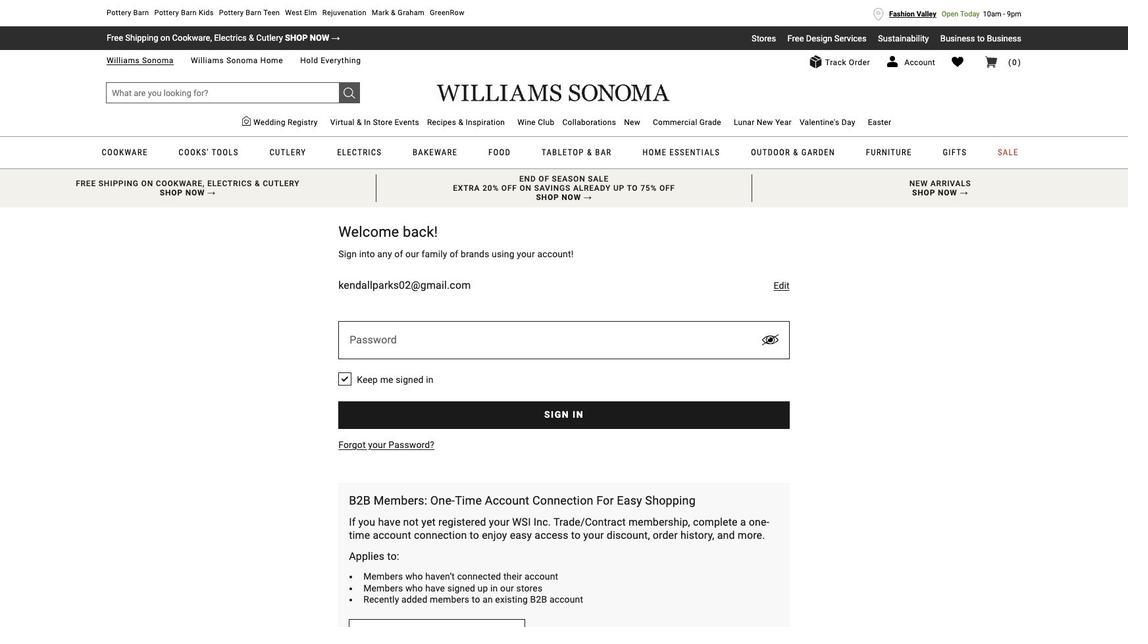 Task type: describe. For each thing, give the bounding box(es) containing it.
Search search field
[[106, 82, 360, 103]]



Task type: vqa. For each thing, say whether or not it's contained in the screenshot.
the Zwilling
no



Task type: locate. For each thing, give the bounding box(es) containing it.
Password password field
[[338, 321, 790, 359]]

None checkbox
[[338, 373, 352, 386]]



